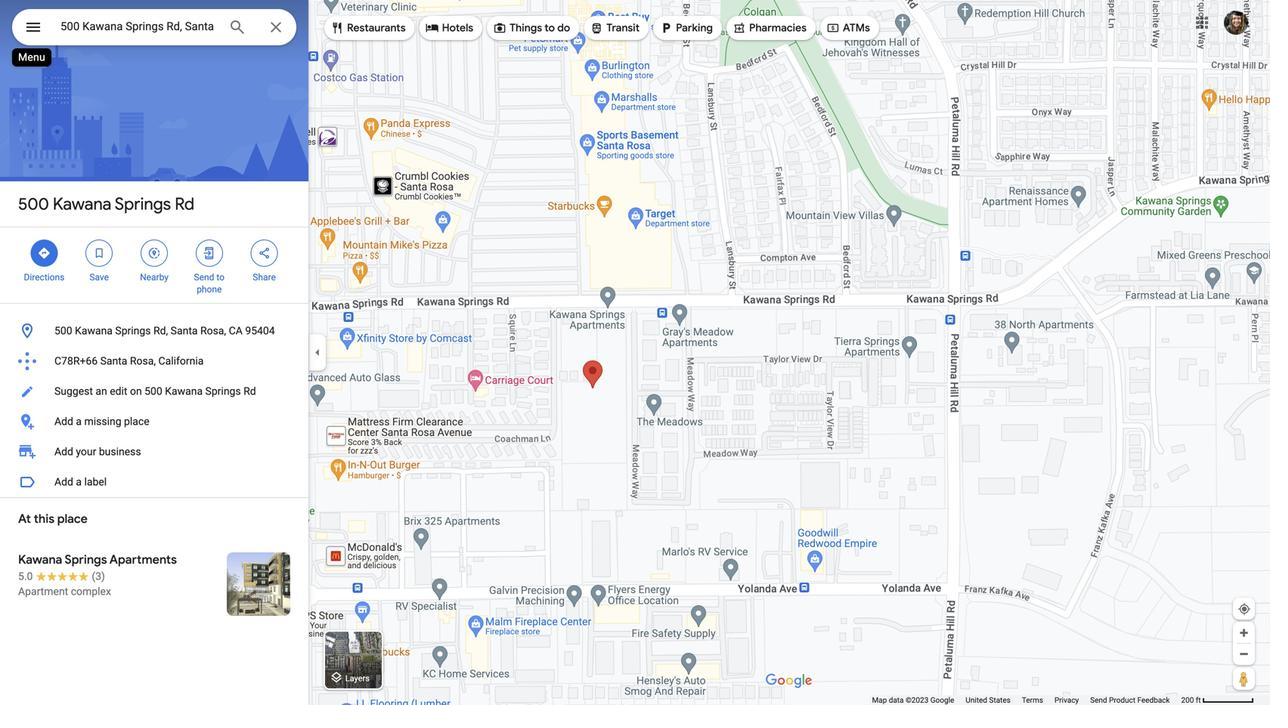 Task type: vqa. For each thing, say whether or not it's contained in the screenshot.


Task type: describe. For each thing, give the bounding box(es) containing it.
suggest an edit on 500 kawana springs rd button
[[0, 377, 308, 407]]

1 vertical spatial rosa,
[[130, 355, 156, 367]]

restaurants
[[347, 21, 406, 35]]

 atms
[[826, 20, 870, 36]]

ft
[[1196, 696, 1201, 705]]

add for add a missing place
[[54, 415, 73, 428]]

your
[[76, 446, 96, 458]]

 button
[[12, 9, 54, 48]]

suggest an edit on 500 kawana springs rd
[[54, 385, 256, 398]]


[[37, 245, 51, 262]]

 parking
[[659, 20, 713, 36]]

united
[[966, 696, 987, 705]]

united states button
[[966, 696, 1011, 705]]

200 ft button
[[1181, 696, 1254, 705]]

footer inside "google maps" element
[[872, 696, 1181, 705]]

a for missing
[[76, 415, 82, 428]]


[[147, 245, 161, 262]]

add your business link
[[0, 437, 308, 467]]

add for add a label
[[54, 476, 73, 488]]

google account: giulia masi  
(giulia.masi@adept.ai) image
[[1224, 11, 1248, 35]]

0 horizontal spatial rd
[[175, 194, 194, 215]]

1 horizontal spatial santa
[[171, 325, 198, 337]]

parking
[[676, 21, 713, 35]]

 pharmacies
[[733, 20, 807, 36]]

this
[[34, 511, 54, 527]]

send for send to phone
[[194, 272, 214, 283]]

rd,
[[153, 325, 168, 337]]

500 for 500 kawana springs rd
[[18, 194, 49, 215]]

suggest
[[54, 385, 93, 398]]

a for label
[[76, 476, 82, 488]]

 transit
[[590, 20, 640, 36]]

500 kawana springs rd
[[18, 194, 194, 215]]

to inside send to phone
[[217, 272, 225, 283]]

feedback
[[1137, 696, 1170, 705]]

 hotels
[[425, 20, 473, 36]]

missing
[[84, 415, 121, 428]]

©2023
[[906, 696, 929, 705]]

product
[[1109, 696, 1136, 705]]

do
[[557, 21, 570, 35]]

at
[[18, 511, 31, 527]]

500 for 500 kawana springs rd, santa rosa, ca 95404
[[54, 325, 72, 337]]

500 kawana springs rd main content
[[0, 0, 308, 705]]

send to phone
[[194, 272, 225, 295]]

share
[[253, 272, 276, 283]]

apartment
[[18, 586, 68, 598]]

500 kawana springs rd, santa rosa, ca 95404 button
[[0, 316, 308, 346]]

200 ft
[[1181, 696, 1201, 705]]

kawana inside button
[[75, 325, 113, 337]]

transit
[[607, 21, 640, 35]]

label
[[84, 476, 107, 488]]


[[493, 20, 507, 36]]

business
[[99, 446, 141, 458]]

add for add your business
[[54, 446, 73, 458]]

95404
[[245, 325, 275, 337]]


[[826, 20, 840, 36]]

save
[[89, 272, 109, 283]]

at this place
[[18, 511, 88, 527]]


[[24, 16, 42, 38]]

kawana springs apartments
[[18, 552, 177, 568]]

map data ©2023 google
[[872, 696, 954, 705]]

directions
[[24, 272, 65, 283]]

apartment complex
[[18, 586, 111, 598]]

0 horizontal spatial place
[[57, 511, 88, 527]]

phone
[[197, 284, 222, 295]]

kawana inside button
[[165, 385, 203, 398]]

map
[[872, 696, 887, 705]]

complex
[[71, 586, 111, 598]]



Task type: locate. For each thing, give the bounding box(es) containing it.
500 Kawana Springs Rd, Santa Rosa, CA 95404 field
[[12, 9, 296, 45]]

springs down ca
[[205, 385, 241, 398]]

1 horizontal spatial to
[[545, 21, 555, 35]]

springs up  on the top left
[[115, 194, 171, 215]]

add left your
[[54, 446, 73, 458]]

1 vertical spatial 500
[[54, 325, 72, 337]]

santa
[[171, 325, 198, 337], [100, 355, 127, 367]]

hotels
[[442, 21, 473, 35]]

2 add from the top
[[54, 446, 73, 458]]

0 vertical spatial santa
[[171, 325, 198, 337]]

to inside  things to do
[[545, 21, 555, 35]]

kawana
[[53, 194, 111, 215], [75, 325, 113, 337], [165, 385, 203, 398], [18, 552, 62, 568]]

united states
[[966, 696, 1011, 705]]

rd up actions for 500 kawana springs rd region
[[175, 194, 194, 215]]

1 a from the top
[[76, 415, 82, 428]]

500 inside button
[[54, 325, 72, 337]]

None field
[[60, 17, 216, 36]]

add a label
[[54, 476, 107, 488]]

500 right on
[[145, 385, 162, 398]]

0 vertical spatial add
[[54, 415, 73, 428]]

3 add from the top
[[54, 476, 73, 488]]

200
[[1181, 696, 1194, 705]]

google maps element
[[0, 0, 1270, 705]]

privacy button
[[1055, 696, 1079, 705]]

place inside add a missing place button
[[124, 415, 149, 428]]

an
[[96, 385, 107, 398]]

zoom in image
[[1238, 628, 1250, 639]]

500 kawana springs rd, santa rosa, ca 95404
[[54, 325, 275, 337]]

 restaurants
[[330, 20, 406, 36]]

a
[[76, 415, 82, 428], [76, 476, 82, 488]]

kawana up the ''
[[53, 194, 111, 215]]

place
[[124, 415, 149, 428], [57, 511, 88, 527]]

2 vertical spatial add
[[54, 476, 73, 488]]

1 horizontal spatial place
[[124, 415, 149, 428]]


[[425, 20, 439, 36]]

1 vertical spatial santa
[[100, 355, 127, 367]]

0 horizontal spatial to
[[217, 272, 225, 283]]

collapse side panel image
[[309, 344, 326, 361]]


[[202, 245, 216, 262]]

500 inside button
[[145, 385, 162, 398]]

send product feedback button
[[1090, 696, 1170, 705]]

1 vertical spatial to
[[217, 272, 225, 283]]

5.0
[[18, 570, 33, 583]]

to
[[545, 21, 555, 35], [217, 272, 225, 283]]

springs inside button
[[205, 385, 241, 398]]


[[92, 245, 106, 262]]

0 vertical spatial place
[[124, 415, 149, 428]]

0 horizontal spatial send
[[194, 272, 214, 283]]

1 vertical spatial rd
[[244, 385, 256, 398]]

privacy
[[1055, 696, 1079, 705]]

1 horizontal spatial send
[[1090, 696, 1107, 705]]

c78r+66 santa rosa, california
[[54, 355, 204, 367]]

springs left rd, on the top left of page
[[115, 325, 151, 337]]

things
[[510, 21, 542, 35]]

springs up (3)
[[65, 552, 107, 568]]

(3)
[[92, 570, 105, 583]]

0 vertical spatial 500
[[18, 194, 49, 215]]

edit
[[110, 385, 127, 398]]

send inside button
[[1090, 696, 1107, 705]]

0 vertical spatial rd
[[175, 194, 194, 215]]

terms
[[1022, 696, 1043, 705]]

5.0 stars 3 reviews image
[[18, 569, 105, 584]]


[[733, 20, 746, 36]]

send up phone
[[194, 272, 214, 283]]

0 vertical spatial send
[[194, 272, 214, 283]]

show your location image
[[1238, 603, 1251, 616]]

500
[[18, 194, 49, 215], [54, 325, 72, 337], [145, 385, 162, 398]]

rd down '95404'
[[244, 385, 256, 398]]

1 horizontal spatial 500
[[54, 325, 72, 337]]

atms
[[843, 21, 870, 35]]

terms button
[[1022, 696, 1043, 705]]

on
[[130, 385, 142, 398]]

c78r+66 santa rosa, california button
[[0, 346, 308, 377]]

1 horizontal spatial rd
[[244, 385, 256, 398]]

send inside send to phone
[[194, 272, 214, 283]]

springs inside button
[[115, 325, 151, 337]]

0 horizontal spatial rosa,
[[130, 355, 156, 367]]

springs
[[115, 194, 171, 215], [115, 325, 151, 337], [205, 385, 241, 398], [65, 552, 107, 568]]

send left product
[[1090, 696, 1107, 705]]


[[659, 20, 673, 36]]

add a label button
[[0, 467, 308, 497]]

500 up c78r+66
[[54, 325, 72, 337]]

 search field
[[12, 9, 296, 48]]

actions for 500 kawana springs rd region
[[0, 228, 308, 303]]

1 horizontal spatial rosa,
[[200, 325, 226, 337]]

1 vertical spatial place
[[57, 511, 88, 527]]

send for send product feedback
[[1090, 696, 1107, 705]]

2 horizontal spatial 500
[[145, 385, 162, 398]]

santa up edit
[[100, 355, 127, 367]]

rd inside button
[[244, 385, 256, 398]]

add left label at the bottom of page
[[54, 476, 73, 488]]

kawana up c78r+66
[[75, 325, 113, 337]]

ca
[[229, 325, 243, 337]]

0 vertical spatial rosa,
[[200, 325, 226, 337]]

kawana up 5.0 at the bottom left of page
[[18, 552, 62, 568]]

send product feedback
[[1090, 696, 1170, 705]]

add down suggest
[[54, 415, 73, 428]]

1 add from the top
[[54, 415, 73, 428]]

kawana down california
[[165, 385, 203, 398]]

rosa, left ca
[[200, 325, 226, 337]]

add your business
[[54, 446, 141, 458]]

rd
[[175, 194, 194, 215], [244, 385, 256, 398]]

c78r+66
[[54, 355, 98, 367]]

pharmacies
[[749, 21, 807, 35]]

add
[[54, 415, 73, 428], [54, 446, 73, 458], [54, 476, 73, 488]]

1 vertical spatial add
[[54, 446, 73, 458]]

footer containing map data ©2023 google
[[872, 696, 1181, 705]]

a left label at the bottom of page
[[76, 476, 82, 488]]

place down on
[[124, 415, 149, 428]]

data
[[889, 696, 904, 705]]

none field inside "500 kawana springs rd, santa rosa, ca 95404" field
[[60, 17, 216, 36]]

0 vertical spatial to
[[545, 21, 555, 35]]

500 up 
[[18, 194, 49, 215]]

footer
[[872, 696, 1181, 705]]

2 a from the top
[[76, 476, 82, 488]]

nearby
[[140, 272, 169, 283]]

0 horizontal spatial santa
[[100, 355, 127, 367]]

1 vertical spatial send
[[1090, 696, 1107, 705]]

apartments
[[109, 552, 177, 568]]

add a missing place button
[[0, 407, 308, 437]]

states
[[989, 696, 1011, 705]]

place right this
[[57, 511, 88, 527]]

2 vertical spatial 500
[[145, 385, 162, 398]]

1 vertical spatial a
[[76, 476, 82, 488]]

rosa, up on
[[130, 355, 156, 367]]

a left missing
[[76, 415, 82, 428]]

layers
[[345, 674, 370, 683]]

to left do
[[545, 21, 555, 35]]

zoom out image
[[1238, 649, 1250, 660]]

california
[[158, 355, 204, 367]]

0 horizontal spatial 500
[[18, 194, 49, 215]]


[[257, 245, 271, 262]]


[[590, 20, 604, 36]]


[[330, 20, 344, 36]]

show street view coverage image
[[1233, 668, 1255, 690]]

santa right rd, on the top left of page
[[171, 325, 198, 337]]

to up phone
[[217, 272, 225, 283]]

google
[[930, 696, 954, 705]]

 things to do
[[493, 20, 570, 36]]

0 vertical spatial a
[[76, 415, 82, 428]]

add a missing place
[[54, 415, 149, 428]]



